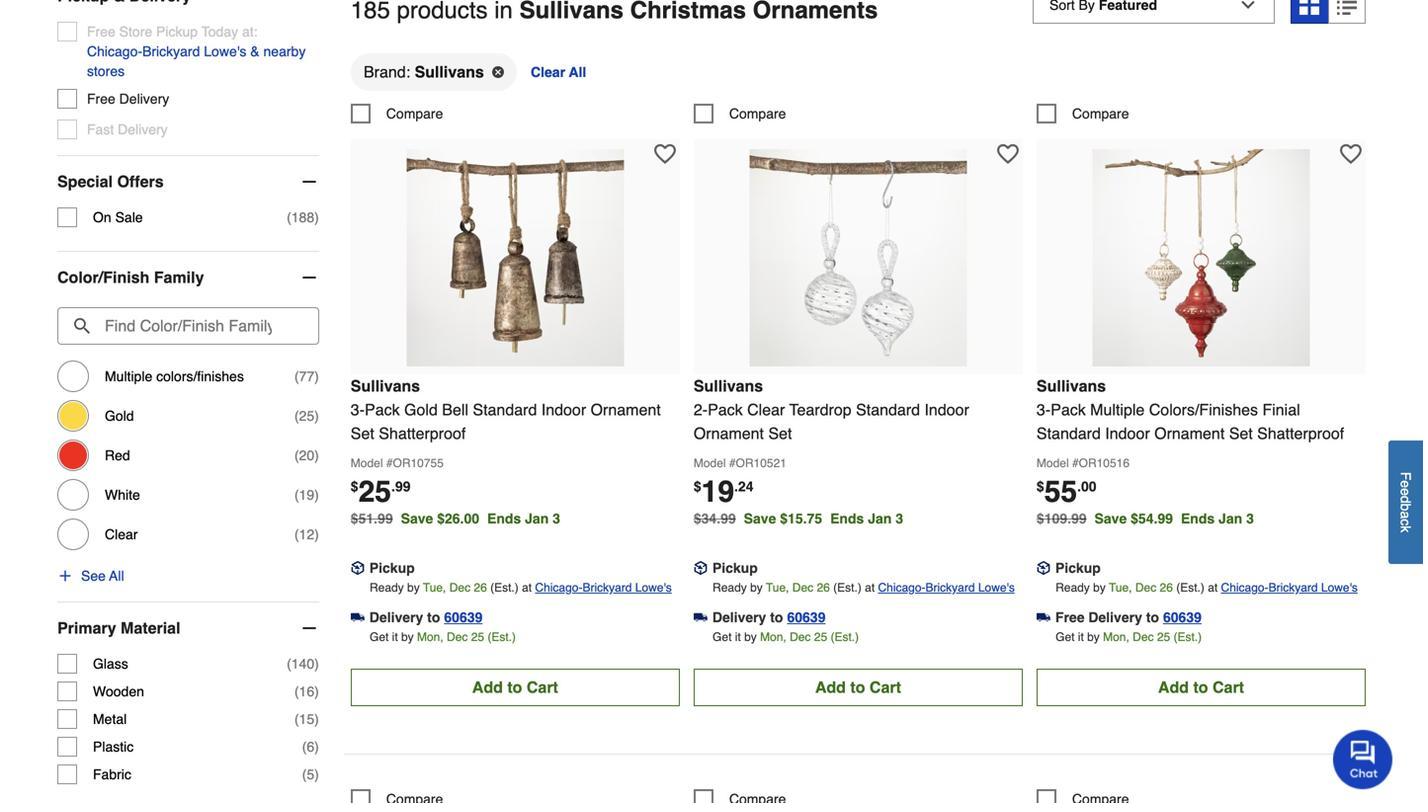 Task type: locate. For each thing, give the bounding box(es) containing it.
all
[[569, 64, 587, 80], [109, 569, 124, 584]]

ends jan 3 element
[[488, 511, 569, 527], [831, 511, 912, 527], [1182, 511, 1263, 527]]

2 # from the left
[[730, 457, 736, 471]]

1 horizontal spatial chicago-brickyard lowe's button
[[879, 578, 1015, 598]]

list box containing brand:
[[351, 52, 1367, 104]]

2 it from the left
[[735, 631, 741, 645]]

2 set from the left
[[769, 425, 792, 443]]

delivery to 60639
[[370, 610, 483, 626], [713, 610, 826, 626]]

lowe's for truck filled icon
[[636, 581, 672, 595]]

pickup right pickup image
[[713, 561, 758, 576]]

3 save from the left
[[1095, 511, 1127, 527]]

1 26 from the left
[[474, 581, 487, 595]]

2 horizontal spatial add to cart button
[[1037, 669, 1367, 707]]

truck filled image left free delivery to 60639
[[1037, 611, 1051, 625]]

3 at from the left
[[1209, 581, 1218, 595]]

$ inside $ 25 .99
[[351, 479, 359, 495]]

$51.99 save $26.00 ends jan 3
[[351, 511, 561, 527]]

fast delivery
[[87, 122, 168, 138]]

ends jan 3 element right $26.00
[[488, 511, 569, 527]]

0 horizontal spatial ready
[[370, 581, 404, 595]]

sullivans for sullivans 2-pack clear teardrop standard indoor ornament set
[[694, 377, 763, 395]]

$54.99
[[1131, 511, 1174, 527]]

(est.)
[[491, 581, 519, 595], [834, 581, 862, 595], [1177, 581, 1205, 595], [488, 631, 516, 645], [831, 631, 859, 645], [1174, 631, 1203, 645]]

pack
[[365, 401, 400, 419], [708, 401, 743, 419], [1051, 401, 1086, 419]]

1 horizontal spatial ends jan 3 element
[[831, 511, 912, 527]]

truck filled image
[[694, 611, 708, 625], [1037, 611, 1051, 625]]

store
[[119, 24, 152, 40]]

savings save $54.99 element
[[1095, 511, 1263, 527]]

standard inside sullivans 2-pack clear teardrop standard indoor ornament set
[[856, 401, 921, 419]]

0 horizontal spatial 26
[[474, 581, 487, 595]]

truck filled image for free
[[1037, 611, 1051, 625]]

heart outline image
[[998, 143, 1019, 165]]

pickup image up truck filled icon
[[351, 562, 365, 576]]

1 horizontal spatial gold
[[404, 401, 438, 419]]

sullivans left close circle filled image
[[415, 63, 484, 81]]

3 $ from the left
[[1037, 479, 1045, 495]]

gold left bell
[[404, 401, 438, 419]]

1 add from the left
[[472, 679, 503, 697]]

2 horizontal spatial chicago-brickyard lowe's button
[[1222, 578, 1359, 598]]

3 60639 button from the left
[[1164, 608, 1202, 628]]

list view image
[[1338, 0, 1358, 15]]

list box
[[351, 52, 1367, 104]]

set inside sullivans 3-pack gold bell standard indoor ornament set shatterproof
[[351, 425, 375, 443]]

3 ends from the left
[[1182, 511, 1215, 527]]

2 3 from the left
[[896, 511, 904, 527]]

pack up model # or10516
[[1051, 401, 1086, 419]]

standard inside sullivans 3-pack multiple colors/finishes finial standard indoor ornament set shatterproof
[[1037, 425, 1101, 443]]

clear down white
[[105, 527, 138, 543]]

gold up red on the bottom left of page
[[105, 408, 134, 424]]

5 ) from the top
[[315, 488, 319, 503]]

3 get it by mon, dec 25 (est.) from the left
[[1056, 631, 1203, 645]]

1 ready by tue, dec 26 (est.) at chicago-brickyard lowe's from the left
[[370, 581, 672, 595]]

0 horizontal spatial add to cart button
[[351, 669, 680, 707]]

1 horizontal spatial add to cart
[[816, 679, 902, 697]]

2 e from the top
[[1399, 488, 1415, 496]]

standard for bell
[[473, 401, 537, 419]]

1 horizontal spatial mon,
[[760, 631, 787, 645]]

# up .24 in the right of the page
[[730, 457, 736, 471]]

jan right $26.00
[[525, 511, 549, 527]]

pack up model # or10755
[[365, 401, 400, 419]]

was price $51.99 element
[[351, 506, 401, 527]]

sullivans for sullivans 3-pack multiple colors/finishes finial standard indoor ornament set shatterproof
[[1037, 377, 1107, 395]]

2 horizontal spatial add to cart
[[1159, 679, 1245, 697]]

indoor
[[542, 401, 587, 419], [925, 401, 970, 419], [1106, 425, 1151, 443]]

2 tue, from the left
[[766, 581, 790, 595]]

2 vertical spatial clear
[[105, 527, 138, 543]]

( for 5
[[302, 767, 307, 783]]

sullivans 3-pack gold bell standard indoor ornament set shatterproof
[[351, 377, 661, 443]]

2 horizontal spatial ready by tue, dec 26 (est.) at chicago-brickyard lowe's
[[1056, 581, 1359, 595]]

( 15 )
[[295, 712, 319, 728]]

#
[[386, 457, 393, 471], [730, 457, 736, 471], [1073, 457, 1079, 471]]

) for ( 77 )
[[315, 369, 319, 385]]

indoor inside sullivans 3-pack multiple colors/finishes finial standard indoor ornament set shatterproof
[[1106, 425, 1151, 443]]

delivery for free delivery
[[119, 91, 169, 107]]

1 horizontal spatial clear
[[531, 64, 566, 80]]

3 for 55
[[1247, 511, 1255, 527]]

1 heart outline image from the left
[[654, 143, 676, 165]]

0 horizontal spatial jan
[[525, 511, 549, 527]]

1 3- from the left
[[351, 401, 365, 419]]

sullivans 2-pack clear teardrop standard indoor ornament set
[[694, 377, 970, 443]]

2 chicago-brickyard lowe's button from the left
[[879, 578, 1015, 598]]

1 save from the left
[[401, 511, 433, 527]]

0 horizontal spatial get
[[370, 631, 389, 645]]

minus image for primary material
[[299, 619, 319, 639]]

2 horizontal spatial cart
[[1213, 679, 1245, 697]]

wooden
[[93, 684, 144, 700]]

2 add to cart from the left
[[816, 679, 902, 697]]

mon, for first chicago-brickyard lowe's 'button' from the right 60639 button
[[1104, 631, 1130, 645]]

3 cart from the left
[[1213, 679, 1245, 697]]

1 horizontal spatial cart
[[870, 679, 902, 697]]

0 horizontal spatial at
[[522, 581, 532, 595]]

26 for first chicago-brickyard lowe's 'button' from the right 60639 button
[[1160, 581, 1174, 595]]

pack for gold
[[365, 401, 400, 419]]

2 minus image from the top
[[299, 268, 319, 288]]

pickup image down $109.99
[[1037, 562, 1051, 576]]

1 model from the left
[[351, 457, 383, 471]]

0 horizontal spatial add
[[472, 679, 503, 697]]

0 horizontal spatial standard
[[473, 401, 537, 419]]

1 horizontal spatial $
[[694, 479, 702, 495]]

fast
[[87, 122, 114, 138]]

gold inside sullivans 3-pack gold bell standard indoor ornament set shatterproof
[[404, 401, 438, 419]]

1 minus image from the top
[[299, 172, 319, 192]]

pickup down $51.99
[[370, 561, 415, 576]]

all right see
[[109, 569, 124, 584]]

it
[[392, 631, 398, 645], [735, 631, 741, 645], [1079, 631, 1085, 645]]

2 horizontal spatial set
[[1230, 425, 1254, 443]]

2 cart from the left
[[870, 679, 902, 697]]

3 add from the left
[[1159, 679, 1190, 697]]

$109.99
[[1037, 511, 1087, 527]]

1 $ from the left
[[351, 479, 359, 495]]

# for sullivans 3-pack gold bell standard indoor ornament set shatterproof
[[386, 457, 393, 471]]

3 mon, from the left
[[1104, 631, 1130, 645]]

ornament up model # or10521
[[694, 425, 764, 443]]

0 horizontal spatial clear
[[105, 527, 138, 543]]

2 ) from the top
[[315, 369, 319, 385]]

3 model from the left
[[1037, 457, 1070, 471]]

tue, down $34.99 save $15.75 ends jan 3
[[766, 581, 790, 595]]

tue, down $51.99 save $26.00 ends jan 3
[[423, 581, 446, 595]]

1 get from the left
[[370, 631, 389, 645]]

2 jan from the left
[[868, 511, 892, 527]]

60639 button for 1st chicago-brickyard lowe's 'button' from left
[[444, 608, 483, 628]]

2 horizontal spatial $
[[1037, 479, 1045, 495]]

2 horizontal spatial pack
[[1051, 401, 1086, 419]]

it for free's truck filled image
[[1079, 631, 1085, 645]]

jan right $54.99
[[1219, 511, 1243, 527]]

26 down the 'savings save $15.75' element at the bottom
[[817, 581, 830, 595]]

set for clear
[[769, 425, 792, 443]]

ready up free delivery to 60639
[[1056, 581, 1090, 595]]

sullivans inside sullivans 3-pack gold bell standard indoor ornament set shatterproof
[[351, 377, 420, 395]]

2 add from the left
[[816, 679, 846, 697]]

1 horizontal spatial standard
[[856, 401, 921, 419]]

1 horizontal spatial delivery to 60639
[[713, 610, 826, 626]]

chicago-
[[87, 44, 142, 59], [535, 581, 583, 595], [879, 581, 926, 595], [1222, 581, 1269, 595]]

compare inside 5014709991 element
[[730, 106, 787, 122]]

was price $109.99 element
[[1037, 506, 1095, 527]]

0 horizontal spatial pack
[[365, 401, 400, 419]]

0 vertical spatial multiple
[[105, 369, 153, 385]]

) for ( 12 )
[[315, 527, 319, 543]]

$26.00
[[437, 511, 480, 527]]

1 horizontal spatial model
[[694, 457, 726, 471]]

( for 6
[[302, 740, 307, 756]]

) for ( 140 )
[[315, 657, 319, 672]]

0 horizontal spatial add to cart
[[472, 679, 559, 697]]

f e e d b a c k
[[1399, 472, 1415, 533]]

55
[[1045, 475, 1078, 509]]

19 down the ( 20 )
[[299, 488, 315, 503]]

multiple up "or10516"
[[1091, 401, 1145, 419]]

clear for clear
[[105, 527, 138, 543]]

2 compare from the left
[[730, 106, 787, 122]]

0 horizontal spatial 60639 button
[[444, 608, 483, 628]]

3- inside sullivans 3-pack gold bell standard indoor ornament set shatterproof
[[351, 401, 365, 419]]

1 mon, from the left
[[417, 631, 444, 645]]

clear up or10521
[[748, 401, 785, 419]]

1 horizontal spatial add
[[816, 679, 846, 697]]

clear all
[[531, 64, 587, 80]]

2 60639 from the left
[[788, 610, 826, 626]]

4 ) from the top
[[315, 448, 319, 464]]

) for ( 5 )
[[315, 767, 319, 783]]

pack inside sullivans 3-pack gold bell standard indoor ornament set shatterproof
[[365, 401, 400, 419]]

compare for 5014709991 element
[[730, 106, 787, 122]]

3 compare from the left
[[1073, 106, 1130, 122]]

ready down $34.99
[[713, 581, 747, 595]]

ornament inside sullivans 3-pack gold bell standard indoor ornament set shatterproof
[[591, 401, 661, 419]]

standard inside sullivans 3-pack gold bell standard indoor ornament set shatterproof
[[473, 401, 537, 419]]

0 horizontal spatial ready by tue, dec 26 (est.) at chicago-brickyard lowe's
[[370, 581, 672, 595]]

3 ready by tue, dec 26 (est.) at chicago-brickyard lowe's from the left
[[1056, 581, 1359, 595]]

model up $ 25 .99
[[351, 457, 383, 471]]

2 save from the left
[[744, 511, 777, 527]]

compare inside 5014710405 element
[[386, 106, 443, 122]]

set inside sullivans 3-pack multiple colors/finishes finial standard indoor ornament set shatterproof
[[1230, 425, 1254, 443]]

3 minus image from the top
[[299, 619, 319, 639]]

multiple left "colors/finishes"
[[105, 369, 153, 385]]

ornament inside sullivans 2-pack clear teardrop standard indoor ornament set
[[694, 425, 764, 443]]

( 20 )
[[295, 448, 319, 464]]

1 horizontal spatial get
[[713, 631, 732, 645]]

5014710059 element
[[1037, 104, 1130, 123]]

1 get it by mon, dec 25 (est.) from the left
[[370, 631, 516, 645]]

10 ) from the top
[[315, 740, 319, 756]]

$ inside $ 55 .00
[[1037, 479, 1045, 495]]

minus image up ( 188 ) on the left of the page
[[299, 172, 319, 192]]

brickyard
[[142, 44, 200, 59], [583, 581, 632, 595], [926, 581, 975, 595], [1269, 581, 1319, 595]]

savings save $15.75 element
[[744, 511, 912, 527]]

primary material
[[57, 620, 180, 638]]

ready
[[370, 581, 404, 595], [713, 581, 747, 595], [1056, 581, 1090, 595]]

at:
[[242, 24, 258, 40]]

mon, for 60639 button related to 1st chicago-brickyard lowe's 'button' from left
[[417, 631, 444, 645]]

f e e d b a c k button
[[1389, 441, 1424, 564]]

ends right "$15.75"
[[831, 511, 865, 527]]

sullivans up model # or10755
[[351, 377, 420, 395]]

tue,
[[423, 581, 446, 595], [766, 581, 790, 595], [1109, 581, 1133, 595]]

ready by tue, dec 26 (est.) at chicago-brickyard lowe's down savings save $26.00 'element'
[[370, 581, 672, 595]]

2 vertical spatial minus image
[[299, 619, 319, 639]]

ornament down colors/finishes at right
[[1155, 425, 1225, 443]]

0 horizontal spatial save
[[401, 511, 433, 527]]

2 horizontal spatial 60639 button
[[1164, 608, 1202, 628]]

3 # from the left
[[1073, 457, 1079, 471]]

1 ends from the left
[[488, 511, 521, 527]]

3- up model # or10516
[[1037, 401, 1051, 419]]

set up or10521
[[769, 425, 792, 443]]

minus image up ( 140 )
[[299, 619, 319, 639]]

jan right "$15.75"
[[868, 511, 892, 527]]

brickyard for free's pickup icon
[[1269, 581, 1319, 595]]

1 3 from the left
[[553, 511, 561, 527]]

add
[[472, 679, 503, 697], [816, 679, 846, 697], [1159, 679, 1190, 697]]

all inside list box
[[569, 64, 587, 80]]

2 horizontal spatial indoor
[[1106, 425, 1151, 443]]

6
[[307, 740, 315, 756]]

1 horizontal spatial 26
[[817, 581, 830, 595]]

actual price $19.24 element
[[694, 475, 754, 509]]

clear inside button
[[531, 64, 566, 80]]

1 horizontal spatial shatterproof
[[1258, 425, 1345, 443]]

3- inside sullivans 3-pack multiple colors/finishes finial standard indoor ornament set shatterproof
[[1037, 401, 1051, 419]]

sullivans up 2-
[[694, 377, 763, 395]]

it for delivery truck filled image
[[735, 631, 741, 645]]

on sale
[[93, 210, 143, 226]]

shatterproof up or10755 at the bottom left of page
[[379, 425, 466, 443]]

pickup down $109.99
[[1056, 561, 1101, 576]]

close circle filled image
[[492, 66, 504, 78]]

0 horizontal spatial truck filled image
[[694, 611, 708, 625]]

pack inside sullivans 3-pack multiple colors/finishes finial standard indoor ornament set shatterproof
[[1051, 401, 1086, 419]]

# up .00
[[1073, 457, 1079, 471]]

at down the 'savings save $15.75' element at the bottom
[[865, 581, 875, 595]]

standard right teardrop
[[856, 401, 921, 419]]

0 horizontal spatial set
[[351, 425, 375, 443]]

jan for 19
[[868, 511, 892, 527]]

see all button
[[57, 567, 124, 586]]

1 horizontal spatial all
[[569, 64, 587, 80]]

lowe's for delivery truck filled image
[[979, 581, 1015, 595]]

ornament inside sullivans 3-pack multiple colors/finishes finial standard indoor ornament set shatterproof
[[1155, 425, 1225, 443]]

0 horizontal spatial 3
[[553, 511, 561, 527]]

1 pickup image from the left
[[351, 562, 365, 576]]

indoor for 2-pack clear teardrop standard indoor ornament set
[[925, 401, 970, 419]]

primary material button
[[57, 603, 319, 655]]

26 up free delivery to 60639
[[1160, 581, 1174, 595]]

1 horizontal spatial ornament
[[694, 425, 764, 443]]

minus image inside primary material button
[[299, 619, 319, 639]]

ends jan 3 element right $54.99
[[1182, 511, 1263, 527]]

12
[[299, 527, 315, 543]]

2 model from the left
[[694, 457, 726, 471]]

1 horizontal spatial it
[[735, 631, 741, 645]]

3
[[553, 511, 561, 527], [896, 511, 904, 527], [1247, 511, 1255, 527]]

$ inside $ 19 .24
[[694, 479, 702, 495]]

ends right $54.99
[[1182, 511, 1215, 527]]

2 pack from the left
[[708, 401, 743, 419]]

5014709127 element
[[351, 790, 443, 804]]

3 right $26.00
[[553, 511, 561, 527]]

1 horizontal spatial 60639
[[788, 610, 826, 626]]

1 vertical spatial multiple
[[1091, 401, 1145, 419]]

mon, for second chicago-brickyard lowe's 'button' 60639 button
[[760, 631, 787, 645]]

2 $ from the left
[[694, 479, 702, 495]]

$ 55 .00
[[1037, 475, 1097, 509]]

heart outline image
[[654, 143, 676, 165], [1341, 143, 1362, 165]]

2 26 from the left
[[817, 581, 830, 595]]

0 horizontal spatial heart outline image
[[654, 143, 676, 165]]

e up d
[[1399, 481, 1415, 488]]

truck filled image down pickup image
[[694, 611, 708, 625]]

ends for 25
[[488, 511, 521, 527]]

1 tue, from the left
[[423, 581, 446, 595]]

1 horizontal spatial compare
[[730, 106, 787, 122]]

0 horizontal spatial ends jan 3 element
[[488, 511, 569, 527]]

3 add to cart from the left
[[1159, 679, 1245, 697]]

shatterproof down finial
[[1258, 425, 1345, 443]]

1 vertical spatial free
[[87, 91, 115, 107]]

sullivans
[[415, 63, 484, 81], [351, 377, 420, 395], [694, 377, 763, 395], [1037, 377, 1107, 395]]

1 delivery to 60639 from the left
[[370, 610, 483, 626]]

6 ) from the top
[[315, 527, 319, 543]]

1 ) from the top
[[315, 210, 319, 226]]

8 ) from the top
[[315, 684, 319, 700]]

or10516
[[1079, 457, 1130, 471]]

$ up was price $51.99 element
[[351, 479, 359, 495]]

2 ready by tue, dec 26 (est.) at chicago-brickyard lowe's from the left
[[713, 581, 1015, 595]]

at down savings save $26.00 'element'
[[522, 581, 532, 595]]

mon,
[[417, 631, 444, 645], [760, 631, 787, 645], [1104, 631, 1130, 645]]

1 horizontal spatial ready
[[713, 581, 747, 595]]

ends jan 3 element right "$15.75"
[[831, 511, 912, 527]]

3 26 from the left
[[1160, 581, 1174, 595]]

model up actual price $19.24 element
[[694, 457, 726, 471]]

lowe's for free's truck filled image
[[1322, 581, 1359, 595]]

e
[[1399, 481, 1415, 488], [1399, 488, 1415, 496]]

1 at from the left
[[522, 581, 532, 595]]

sullivans for sullivans 3-pack gold bell standard indoor ornament set shatterproof
[[351, 377, 420, 395]]

0 horizontal spatial all
[[109, 569, 124, 584]]

ends right $26.00
[[488, 511, 521, 527]]

delivery
[[119, 91, 169, 107], [118, 122, 168, 138], [370, 610, 423, 626], [713, 610, 767, 626], [1089, 610, 1143, 626]]

( for 140
[[287, 657, 291, 672]]

2 ends jan 3 element from the left
[[831, 511, 912, 527]]

jan for 25
[[525, 511, 549, 527]]

1 it from the left
[[392, 631, 398, 645]]

1 vertical spatial clear
[[748, 401, 785, 419]]

3 pack from the left
[[1051, 401, 1086, 419]]

3 jan from the left
[[1219, 511, 1243, 527]]

truck filled image
[[351, 611, 365, 625]]

save
[[401, 511, 433, 527], [744, 511, 777, 527], [1095, 511, 1127, 527]]

0 horizontal spatial chicago-brickyard lowe's button
[[535, 578, 672, 598]]

3- right ( 25 )
[[351, 401, 365, 419]]

2 mon, from the left
[[760, 631, 787, 645]]

2 horizontal spatial model
[[1037, 457, 1070, 471]]

3 ) from the top
[[315, 408, 319, 424]]

get it by mon, dec 25 (est.)
[[370, 631, 516, 645], [713, 631, 859, 645], [1056, 631, 1203, 645]]

# up .99 on the bottom of the page
[[386, 457, 393, 471]]

0 horizontal spatial 60639
[[444, 610, 483, 626]]

e up b
[[1399, 488, 1415, 496]]

1 add to cart from the left
[[472, 679, 559, 697]]

jan
[[525, 511, 549, 527], [868, 511, 892, 527], [1219, 511, 1243, 527]]

pickup for delivery's pickup icon
[[370, 561, 415, 576]]

save down .24 in the right of the page
[[744, 511, 777, 527]]

1 compare from the left
[[386, 106, 443, 122]]

2 60639 button from the left
[[788, 608, 826, 628]]

brand:
[[364, 63, 410, 81]]

pack up model # or10521
[[708, 401, 743, 419]]

1 horizontal spatial ready by tue, dec 26 (est.) at chicago-brickyard lowe's
[[713, 581, 1015, 595]]

multiple
[[105, 369, 153, 385], [1091, 401, 1145, 419]]

) for ( 25 )
[[315, 408, 319, 424]]

sullivans inside sullivans 3-pack multiple colors/finishes finial standard indoor ornament set shatterproof
[[1037, 377, 1107, 395]]

5014709991 element
[[694, 104, 787, 123]]

1 horizontal spatial add to cart button
[[694, 669, 1023, 707]]

1 ends jan 3 element from the left
[[488, 511, 569, 527]]

( for 12
[[295, 527, 299, 543]]

sullivans up model # or10516
[[1037, 377, 1107, 395]]

140
[[291, 657, 315, 672]]

ornament left 2-
[[591, 401, 661, 419]]

minus image down ( 188 ) on the left of the page
[[299, 268, 319, 288]]

1 horizontal spatial #
[[730, 457, 736, 471]]

3- for 3-pack multiple colors/finishes finial standard indoor ornament set shatterproof
[[1037, 401, 1051, 419]]

2 horizontal spatial compare
[[1073, 106, 1130, 122]]

or10521
[[736, 457, 787, 471]]

0 horizontal spatial get it by mon, dec 25 (est.)
[[370, 631, 516, 645]]

3- for 3-pack gold bell standard indoor ornament set shatterproof
[[351, 401, 365, 419]]

model
[[351, 457, 383, 471], [694, 457, 726, 471], [1037, 457, 1070, 471]]

2 delivery to 60639 from the left
[[713, 610, 826, 626]]

pack inside sullivans 2-pack clear teardrop standard indoor ornament set
[[708, 401, 743, 419]]

ready by tue, dec 26 (est.) at chicago-brickyard lowe's
[[370, 581, 672, 595], [713, 581, 1015, 595], [1056, 581, 1359, 595]]

$ up was price $34.99 element
[[694, 479, 702, 495]]

chicago- for truck filled icon
[[535, 581, 583, 595]]

save down .00
[[1095, 511, 1127, 527]]

$ for 19
[[694, 479, 702, 495]]

7 ) from the top
[[315, 657, 319, 672]]

chicago-brickyard lowe's button
[[535, 578, 672, 598], [879, 578, 1015, 598], [1222, 578, 1359, 598]]

pickup up "chicago-brickyard lowe's & nearby stores"
[[156, 24, 198, 40]]

2 horizontal spatial get it by mon, dec 25 (est.)
[[1056, 631, 1203, 645]]

minus image
[[299, 172, 319, 192], [299, 268, 319, 288], [299, 619, 319, 639]]

tue, up free delivery to 60639
[[1109, 581, 1133, 595]]

2 shatterproof from the left
[[1258, 425, 1345, 443]]

2 ends from the left
[[831, 511, 865, 527]]

shatterproof
[[379, 425, 466, 443], [1258, 425, 1345, 443]]

0 horizontal spatial it
[[392, 631, 398, 645]]

0 horizontal spatial cart
[[527, 679, 559, 697]]

model up 55 in the bottom of the page
[[1037, 457, 1070, 471]]

2 horizontal spatial add
[[1159, 679, 1190, 697]]

15
[[299, 712, 315, 728]]

19 up $34.99
[[702, 475, 735, 509]]

3 ends jan 3 element from the left
[[1182, 511, 1263, 527]]

5014709953 element
[[694, 790, 787, 804]]

2 pickup image from the left
[[1037, 562, 1051, 576]]

2 horizontal spatial 3
[[1247, 511, 1255, 527]]

a
[[1399, 512, 1415, 519]]

1 shatterproof from the left
[[379, 425, 466, 443]]

minus image inside the special offers button
[[299, 172, 319, 192]]

2 horizontal spatial at
[[1209, 581, 1218, 595]]

compare for 5014710059 element
[[1073, 106, 1130, 122]]

ready by tue, dec 26 (est.) at chicago-brickyard lowe's down the 'savings save $15.75' element at the bottom
[[713, 581, 1015, 595]]

5014710405 element
[[351, 104, 443, 123]]

set down colors/finishes at right
[[1230, 425, 1254, 443]]

26 down savings save $26.00 'element'
[[474, 581, 487, 595]]

actual price $55.00 element
[[1037, 475, 1097, 509]]

ends
[[488, 511, 521, 527], [831, 511, 865, 527], [1182, 511, 1215, 527]]

2 get from the left
[[713, 631, 732, 645]]

add to cart button
[[351, 669, 680, 707], [694, 669, 1023, 707], [1037, 669, 1367, 707]]

set up model # or10755
[[351, 425, 375, 443]]

19
[[702, 475, 735, 509], [299, 488, 315, 503]]

chicago- inside "chicago-brickyard lowe's & nearby stores"
[[87, 44, 142, 59]]

.99
[[392, 479, 411, 495]]

( 16 )
[[295, 684, 319, 700]]

special
[[57, 173, 113, 191]]

0 horizontal spatial shatterproof
[[379, 425, 466, 443]]

standard
[[473, 401, 537, 419], [856, 401, 921, 419], [1037, 425, 1101, 443]]

2 horizontal spatial get
[[1056, 631, 1075, 645]]

free
[[87, 24, 115, 40], [87, 91, 115, 107], [1056, 610, 1085, 626]]

ready down $51.99
[[370, 581, 404, 595]]

1 # from the left
[[386, 457, 393, 471]]

pickup for free's pickup icon
[[1056, 561, 1101, 576]]

1 horizontal spatial 3
[[896, 511, 904, 527]]

0 horizontal spatial compare
[[386, 106, 443, 122]]

) for ( 6 )
[[315, 740, 319, 756]]

cart for 1st add to cart button
[[527, 679, 559, 697]]

0 horizontal spatial ornament
[[591, 401, 661, 419]]

set inside sullivans 2-pack clear teardrop standard indoor ornament set
[[769, 425, 792, 443]]

1 set from the left
[[351, 425, 375, 443]]

jan for 55
[[1219, 511, 1243, 527]]

all for clear all
[[569, 64, 587, 80]]

material
[[121, 620, 180, 638]]

25
[[299, 408, 315, 424], [359, 475, 392, 509], [471, 631, 485, 645], [815, 631, 828, 645], [1158, 631, 1171, 645]]

$ up $109.99
[[1037, 479, 1045, 495]]

1 cart from the left
[[527, 679, 559, 697]]

to
[[427, 610, 440, 626], [771, 610, 784, 626], [1147, 610, 1160, 626], [508, 679, 523, 697], [851, 679, 866, 697], [1194, 679, 1209, 697]]

1 horizontal spatial pickup image
[[1037, 562, 1051, 576]]

compare
[[386, 106, 443, 122], [730, 106, 787, 122], [1073, 106, 1130, 122]]

1 horizontal spatial indoor
[[925, 401, 970, 419]]

sullivans inside sullivans 2-pack clear teardrop standard indoor ornament set
[[694, 377, 763, 395]]

1 horizontal spatial truck filled image
[[1037, 611, 1051, 625]]

3 it from the left
[[1079, 631, 1085, 645]]

0 horizontal spatial $
[[351, 479, 359, 495]]

pickup image for free
[[1037, 562, 1051, 576]]

standard right bell
[[473, 401, 537, 419]]

2 horizontal spatial #
[[1073, 457, 1079, 471]]

pickup image
[[351, 562, 365, 576], [1037, 562, 1051, 576]]

3 60639 from the left
[[1164, 610, 1202, 626]]

26
[[474, 581, 487, 595], [817, 581, 830, 595], [1160, 581, 1174, 595]]

shatterproof inside sullivans 3-pack gold bell standard indoor ornament set shatterproof
[[379, 425, 466, 443]]

save down .99 on the bottom of the page
[[401, 511, 433, 527]]

2 horizontal spatial jan
[[1219, 511, 1243, 527]]

1 horizontal spatial 60639 button
[[788, 608, 826, 628]]

1 horizontal spatial at
[[865, 581, 875, 595]]

3 right $54.99
[[1247, 511, 1255, 527]]

3 right "$15.75"
[[896, 511, 904, 527]]

2 3- from the left
[[1037, 401, 1051, 419]]

indoor inside sullivans 3-pack gold bell standard indoor ornament set shatterproof
[[542, 401, 587, 419]]

standard for teardrop
[[856, 401, 921, 419]]

1 60639 from the left
[[444, 610, 483, 626]]

1 truck filled image from the left
[[694, 611, 708, 625]]

2 horizontal spatial tue,
[[1109, 581, 1133, 595]]

3 tue, from the left
[[1109, 581, 1133, 595]]

26 for 60639 button related to 1st chicago-brickyard lowe's 'button' from left
[[474, 581, 487, 595]]

0 horizontal spatial pickup image
[[351, 562, 365, 576]]

add for 1st add to cart button
[[472, 679, 503, 697]]

standard up model # or10516
[[1037, 425, 1101, 443]]

2 horizontal spatial save
[[1095, 511, 1127, 527]]

dec
[[450, 581, 471, 595], [793, 581, 814, 595], [1136, 581, 1157, 595], [447, 631, 468, 645], [790, 631, 811, 645], [1133, 631, 1154, 645]]

11 ) from the top
[[315, 767, 319, 783]]

ends jan 3 element for 25
[[488, 511, 569, 527]]

0 horizontal spatial ends
[[488, 511, 521, 527]]

sullivans 3-pack multiple colors/finishes finial standard indoor ornament set shatterproof
[[1037, 377, 1345, 443]]

3 add to cart button from the left
[[1037, 669, 1367, 707]]

at
[[522, 581, 532, 595], [865, 581, 875, 595], [1209, 581, 1218, 595]]

1 horizontal spatial tue,
[[766, 581, 790, 595]]

$51.99
[[351, 511, 393, 527]]

ready by tue, dec 26 (est.) at chicago-brickyard lowe's down "savings save $54.99" element
[[1056, 581, 1359, 595]]

indoor inside sullivans 2-pack clear teardrop standard indoor ornament set
[[925, 401, 970, 419]]

all right close circle filled image
[[569, 64, 587, 80]]

at down "savings save $54.99" element
[[1209, 581, 1218, 595]]

minus image inside color/finish family button
[[299, 268, 319, 288]]

1 horizontal spatial 19
[[702, 475, 735, 509]]

ends jan 3 element for 19
[[831, 511, 912, 527]]

ready by tue, dec 26 (est.) at chicago-brickyard lowe's for first chicago-brickyard lowe's 'button' from the right
[[1056, 581, 1359, 595]]

0 horizontal spatial 3-
[[351, 401, 365, 419]]

clear right close circle filled image
[[531, 64, 566, 80]]

2 truck filled image from the left
[[1037, 611, 1051, 625]]

0 vertical spatial minus image
[[299, 172, 319, 192]]

1 horizontal spatial get it by mon, dec 25 (est.)
[[713, 631, 859, 645]]

compare inside 5014710059 element
[[1073, 106, 1130, 122]]

ornament for 2-pack clear teardrop standard indoor ornament set
[[694, 425, 764, 443]]

2 horizontal spatial standard
[[1037, 425, 1101, 443]]

multiple colors/finishes
[[105, 369, 244, 385]]

1 60639 button from the left
[[444, 608, 483, 628]]

was price $34.99 element
[[694, 506, 744, 527]]

1 pack from the left
[[365, 401, 400, 419]]

sullivans 3-pack gold bell standard indoor ornament set shatterproof image
[[407, 149, 624, 367]]

1 horizontal spatial set
[[769, 425, 792, 443]]

chicago- for delivery truck filled image
[[879, 581, 926, 595]]

2 vertical spatial free
[[1056, 610, 1085, 626]]

3 3 from the left
[[1247, 511, 1255, 527]]

60639 for second chicago-brickyard lowe's 'button' 60639 button
[[788, 610, 826, 626]]

clear inside sullivans 2-pack clear teardrop standard indoor ornament set
[[748, 401, 785, 419]]

0 horizontal spatial 19
[[299, 488, 315, 503]]

1 horizontal spatial ends
[[831, 511, 865, 527]]

truck filled image for delivery
[[694, 611, 708, 625]]



Task type: vqa. For each thing, say whether or not it's contained in the screenshot.


Task type: describe. For each thing, give the bounding box(es) containing it.
minus image for special offers
[[299, 172, 319, 192]]

indoor for 3-pack gold bell standard indoor ornament set shatterproof
[[542, 401, 587, 419]]

color/finish
[[57, 269, 150, 287]]

( for 15
[[295, 712, 299, 728]]

cart for 1st add to cart button from right
[[1213, 679, 1245, 697]]

1 ready from the left
[[370, 581, 404, 595]]

tue, for 60639 button related to 1st chicago-brickyard lowe's 'button' from left
[[423, 581, 446, 595]]

colors/finishes
[[1150, 401, 1259, 419]]

$ for 25
[[351, 479, 359, 495]]

model # or10521
[[694, 457, 787, 471]]

pack for clear
[[708, 401, 743, 419]]

$109.99 save $54.99 ends jan 3
[[1037, 511, 1255, 527]]

today
[[202, 24, 238, 40]]

2 ready from the left
[[713, 581, 747, 595]]

it for truck filled icon
[[392, 631, 398, 645]]

see all
[[81, 569, 124, 584]]

model for 3-pack gold bell standard indoor ornament set shatterproof
[[351, 457, 383, 471]]

Find Color/Finish Family text field
[[57, 308, 319, 345]]

$ 19 .24
[[694, 475, 754, 509]]

color/finish family
[[57, 269, 204, 287]]

model # or10755
[[351, 457, 444, 471]]

brickyard inside "chicago-brickyard lowe's & nearby stores"
[[142, 44, 200, 59]]

stores
[[87, 63, 125, 79]]

ends for 55
[[1182, 511, 1215, 527]]

5
[[307, 767, 315, 783]]

colors/finishes
[[156, 369, 244, 385]]

$15.75
[[780, 511, 823, 527]]

( for 77
[[295, 369, 299, 385]]

get for truck filled icon
[[370, 631, 389, 645]]

&
[[250, 44, 260, 59]]

ornament for 3-pack gold bell standard indoor ornament set shatterproof
[[591, 401, 661, 419]]

2 add to cart button from the left
[[694, 669, 1023, 707]]

plus image
[[57, 569, 73, 584]]

cart for second add to cart button from the left
[[870, 679, 902, 697]]

( 12 )
[[295, 527, 319, 543]]

.24
[[735, 479, 754, 495]]

free for free delivery
[[87, 91, 115, 107]]

free store pickup today at:
[[87, 24, 258, 40]]

minus image for color/finish family
[[299, 268, 319, 288]]

see
[[81, 569, 106, 584]]

actual price $25.99 element
[[351, 475, 411, 509]]

brand: sullivans
[[364, 63, 484, 81]]

# for sullivans 3-pack multiple colors/finishes finial standard indoor ornament set shatterproof
[[1073, 457, 1079, 471]]

1 chicago-brickyard lowe's button from the left
[[535, 578, 672, 598]]

ends jan 3 element for 55
[[1182, 511, 1263, 527]]

2 heart outline image from the left
[[1341, 143, 1362, 165]]

188
[[291, 210, 315, 226]]

# for sullivans 2-pack clear teardrop standard indoor ornament set
[[730, 457, 736, 471]]

add to cart for 1st add to cart button
[[472, 679, 559, 697]]

( for 25
[[295, 408, 299, 424]]

lowe's inside "chicago-brickyard lowe's & nearby stores"
[[204, 44, 247, 59]]

( 140 )
[[287, 657, 319, 672]]

free for free store pickup today at:
[[87, 24, 115, 40]]

f
[[1399, 472, 1415, 481]]

grid view image
[[1300, 0, 1320, 15]]

) for ( 15 )
[[315, 712, 319, 728]]

0 horizontal spatial gold
[[105, 408, 134, 424]]

savings save $26.00 element
[[401, 511, 569, 527]]

color/finish family button
[[57, 252, 319, 304]]

26 for second chicago-brickyard lowe's 'button' 60639 button
[[817, 581, 830, 595]]

model # or10516
[[1037, 457, 1130, 471]]

$34.99
[[694, 511, 736, 527]]

special offers button
[[57, 156, 319, 208]]

clear for clear all
[[531, 64, 566, 80]]

delivery for fast delivery
[[118, 122, 168, 138]]

compare for 5014710405 element at the top left of page
[[386, 106, 443, 122]]

glass
[[93, 657, 128, 672]]

all for see all
[[109, 569, 124, 584]]

20
[[299, 448, 315, 464]]

3 chicago-brickyard lowe's button from the left
[[1222, 578, 1359, 598]]

teardrop
[[790, 401, 852, 419]]

sullivans 3-pack multiple colors/finishes finial standard indoor ornament set shatterproof image
[[1093, 149, 1311, 367]]

60639 button for second chicago-brickyard lowe's 'button'
[[788, 608, 826, 628]]

nearby
[[264, 44, 306, 59]]

2 get it by mon, dec 25 (est.) from the left
[[713, 631, 859, 645]]

chat invite button image
[[1334, 730, 1394, 790]]

b
[[1399, 504, 1415, 512]]

save for 25
[[401, 511, 433, 527]]

2-
[[694, 401, 708, 419]]

ready by tue, dec 26 (est.) at chicago-brickyard lowe's for second chicago-brickyard lowe's 'button'
[[713, 581, 1015, 595]]

2 at from the left
[[865, 581, 875, 595]]

16
[[299, 684, 315, 700]]

77
[[299, 369, 315, 385]]

free delivery
[[87, 91, 169, 107]]

19 for $ 19 .24
[[702, 475, 735, 509]]

clear all button
[[529, 52, 589, 92]]

sale
[[115, 210, 143, 226]]

get for free's truck filled image
[[1056, 631, 1075, 645]]

3 for 19
[[896, 511, 904, 527]]

( for 20
[[295, 448, 299, 464]]

delivery to 60639 for 60639 button related to 1st chicago-brickyard lowe's 'button' from left
[[370, 610, 483, 626]]

5014709987 element
[[1037, 790, 1130, 804]]

sullivans 2-pack clear teardrop standard indoor ornament set image
[[750, 149, 967, 367]]

.00
[[1078, 479, 1097, 495]]

white
[[105, 488, 140, 503]]

( 188 )
[[287, 210, 319, 226]]

add to cart for second add to cart button from the left
[[816, 679, 902, 697]]

ends for 19
[[831, 511, 865, 527]]

d
[[1399, 496, 1415, 504]]

) for ( 188 )
[[315, 210, 319, 226]]

3 for 25
[[553, 511, 561, 527]]

$ 25 .99
[[351, 475, 411, 509]]

primary
[[57, 620, 116, 638]]

special offers
[[57, 173, 164, 191]]

chicago- for free's truck filled image
[[1222, 581, 1269, 595]]

delivery to 60639 for second chicago-brickyard lowe's 'button' 60639 button
[[713, 610, 826, 626]]

set for gold
[[351, 425, 375, 443]]

19 for ( 19 )
[[299, 488, 315, 503]]

or10755
[[393, 457, 444, 471]]

0 horizontal spatial multiple
[[105, 369, 153, 385]]

offers
[[117, 173, 164, 191]]

3 ready from the left
[[1056, 581, 1090, 595]]

( 77 )
[[295, 369, 319, 385]]

delivery for free delivery to 60639
[[1089, 610, 1143, 626]]

1 add to cart button from the left
[[351, 669, 680, 707]]

ready by tue, dec 26 (est.) at chicago-brickyard lowe's for 1st chicago-brickyard lowe's 'button' from left
[[370, 581, 672, 595]]

) for ( 20 )
[[315, 448, 319, 464]]

tue, for second chicago-brickyard lowe's 'button' 60639 button
[[766, 581, 790, 595]]

chicago-brickyard lowe's & nearby stores button
[[87, 42, 319, 81]]

free delivery to 60639
[[1056, 610, 1202, 626]]

( for 188
[[287, 210, 291, 226]]

pickup image
[[694, 562, 708, 576]]

fabric
[[93, 767, 131, 783]]

shatterproof inside sullivans 3-pack multiple colors/finishes finial standard indoor ornament set shatterproof
[[1258, 425, 1345, 443]]

$34.99 save $15.75 ends jan 3
[[694, 511, 904, 527]]

60639 button for first chicago-brickyard lowe's 'button' from the right
[[1164, 608, 1202, 628]]

( 6 )
[[302, 740, 319, 756]]

( 19 )
[[295, 488, 319, 503]]

1 e from the top
[[1399, 481, 1415, 488]]

plastic
[[93, 740, 134, 756]]

add to cart for 1st add to cart button from right
[[1159, 679, 1245, 697]]

) for ( 19 )
[[315, 488, 319, 503]]

save for 19
[[744, 511, 777, 527]]

k
[[1399, 526, 1415, 533]]

( for 19
[[295, 488, 299, 503]]

metal
[[93, 712, 127, 728]]

( 5 )
[[302, 767, 319, 783]]

( for 16
[[295, 684, 299, 700]]

) for ( 16 )
[[315, 684, 319, 700]]

pack for multiple
[[1051, 401, 1086, 419]]

red
[[105, 448, 130, 464]]

pickup for pickup image
[[713, 561, 758, 576]]

family
[[154, 269, 204, 287]]

multiple inside sullivans 3-pack multiple colors/finishes finial standard indoor ornament set shatterproof
[[1091, 401, 1145, 419]]

sullivans inside list box
[[415, 63, 484, 81]]

bell
[[442, 401, 469, 419]]

c
[[1399, 519, 1415, 526]]

finial
[[1263, 401, 1301, 419]]

brickyard for delivery's pickup icon
[[583, 581, 632, 595]]

tue, for first chicago-brickyard lowe's 'button' from the right 60639 button
[[1109, 581, 1133, 595]]

60639 for 60639 button related to 1st chicago-brickyard lowe's 'button' from left
[[444, 610, 483, 626]]

chicago-brickyard lowe's & nearby stores
[[87, 44, 306, 79]]

add for second add to cart button from the left
[[816, 679, 846, 697]]

model for 2-pack clear teardrop standard indoor ornament set
[[694, 457, 726, 471]]

( 25 )
[[295, 408, 319, 424]]

$ for 55
[[1037, 479, 1045, 495]]

brickyard for pickup image
[[926, 581, 975, 595]]



